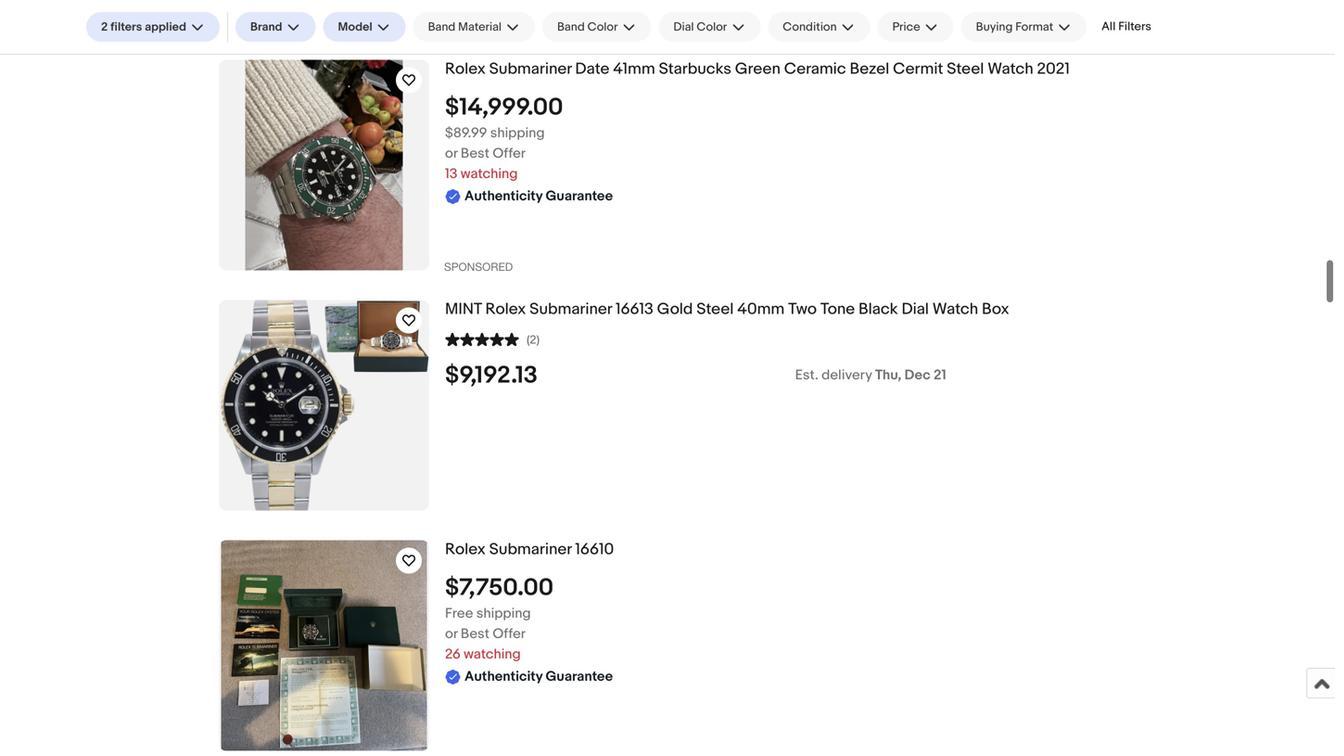 Task type: locate. For each thing, give the bounding box(es) containing it.
1 horizontal spatial dial
[[902, 300, 930, 319]]

1 authenticity guarantee from the top
[[465, 188, 613, 205]]

2 offer from the top
[[493, 626, 526, 642]]

1 vertical spatial guarantee
[[546, 668, 613, 685]]

gold
[[657, 300, 693, 319]]

sponsored
[[444, 20, 513, 33], [444, 260, 513, 273]]

offer for $14,999.00
[[493, 145, 526, 162]]

sponsored up mint
[[444, 260, 513, 273]]

band color button
[[543, 12, 652, 42]]

shipping inside $7,750.00 free shipping or best offer 26 watching
[[477, 605, 531, 622]]

rolex
[[445, 60, 486, 79], [486, 300, 526, 319], [445, 540, 486, 560]]

rolex submariner 16610
[[445, 540, 614, 560]]

1 vertical spatial sponsored
[[444, 260, 513, 273]]

1 offer from the top
[[493, 145, 526, 162]]

tone
[[821, 300, 856, 319]]

watching inside $14,999.00 $89.99 shipping or best offer 13 watching
[[461, 166, 518, 182]]

1 or from the top
[[445, 145, 458, 162]]

1 best from the top
[[461, 145, 490, 162]]

0 vertical spatial authenticity
[[465, 188, 543, 205]]

band for band material
[[428, 20, 456, 34]]

band up date
[[558, 20, 585, 34]]

best inside $14,999.00 $89.99 shipping or best offer 13 watching
[[461, 145, 490, 162]]

authenticity guarantee
[[465, 188, 613, 205], [465, 668, 613, 685]]

rolex down band material
[[445, 60, 486, 79]]

authenticity guarantee for $7,750.00
[[465, 668, 613, 685]]

0 vertical spatial dial
[[674, 20, 694, 34]]

$9,192.13
[[445, 361, 538, 390]]

0 vertical spatial guarantee
[[546, 188, 613, 205]]

color for band color
[[588, 20, 618, 34]]

0 vertical spatial or
[[445, 145, 458, 162]]

sponsored up the $14,999.00
[[444, 20, 513, 33]]

0 vertical spatial authenticity guarantee
[[465, 188, 613, 205]]

2 vertical spatial submariner
[[490, 540, 572, 560]]

0 vertical spatial shipping
[[491, 125, 545, 141]]

submariner up (2)
[[530, 300, 612, 319]]

dial color
[[674, 20, 728, 34]]

black
[[859, 300, 899, 319]]

offer inside $7,750.00 free shipping or best offer 26 watching
[[493, 626, 526, 642]]

$14,999.00 $89.99 shipping or best offer 13 watching
[[445, 93, 564, 182]]

0 vertical spatial offer
[[493, 145, 526, 162]]

26
[[445, 646, 461, 663]]

shipping
[[491, 125, 545, 141], [477, 605, 531, 622]]

1 vertical spatial dial
[[902, 300, 930, 319]]

mint rolex submariner 16613 gold steel 40mm two tone black dial watch box
[[445, 300, 1010, 319]]

shipping inside $14,999.00 $89.99 shipping or best offer 13 watching
[[491, 125, 545, 141]]

2 color from the left
[[697, 20, 728, 34]]

color up date
[[588, 20, 618, 34]]

band left material
[[428, 20, 456, 34]]

guarantee
[[546, 188, 613, 205], [546, 668, 613, 685]]

watching right "26"
[[464, 646, 521, 663]]

buying format button
[[962, 12, 1087, 42]]

dial up starbucks
[[674, 20, 694, 34]]

dial inside dropdown button
[[674, 20, 694, 34]]

2
[[101, 20, 108, 34]]

0 horizontal spatial dial
[[674, 20, 694, 34]]

$14,999.00
[[445, 93, 564, 122]]

2 authenticity guarantee from the top
[[465, 668, 613, 685]]

watching right 13
[[461, 166, 518, 182]]

offer
[[493, 145, 526, 162], [493, 626, 526, 642]]

filters
[[110, 20, 142, 34]]

0 vertical spatial steel
[[947, 60, 985, 79]]

authenticity guarantee down $14,999.00 $89.99 shipping or best offer 13 watching
[[465, 188, 613, 205]]

submariner
[[490, 60, 572, 79], [530, 300, 612, 319], [490, 540, 572, 560]]

authenticity guarantee for $14,999.00
[[465, 188, 613, 205]]

authenticity down $14,999.00 $89.99 shipping or best offer 13 watching
[[465, 188, 543, 205]]

price
[[893, 20, 921, 34]]

green
[[735, 60, 781, 79]]

rolex up $7,750.00
[[445, 540, 486, 560]]

0 vertical spatial rolex
[[445, 60, 486, 79]]

1 horizontal spatial color
[[697, 20, 728, 34]]

ceramic
[[785, 60, 847, 79]]

2021
[[1038, 60, 1071, 79]]

1 vertical spatial steel
[[697, 300, 734, 319]]

best down free
[[461, 626, 490, 642]]

1 authenticity from the top
[[465, 188, 543, 205]]

watching for $7,750.00
[[464, 646, 521, 663]]

1 horizontal spatial band
[[558, 20, 585, 34]]

band color
[[558, 20, 618, 34]]

all
[[1102, 19, 1116, 34]]

watch down buying format at top
[[988, 60, 1034, 79]]

mint rolex submariner 16613 gold steel 40mm two tone black dial watch box image
[[219, 300, 430, 511]]

authenticity down $7,750.00 free shipping or best offer 26 watching on the bottom of the page
[[465, 668, 543, 685]]

best
[[461, 145, 490, 162], [461, 626, 490, 642]]

rolex submariner 16610 link
[[445, 540, 1321, 560]]

color up starbucks
[[697, 20, 728, 34]]

watch left box
[[933, 300, 979, 319]]

est. delivery thu, dec 21
[[796, 367, 947, 384]]

2 best from the top
[[461, 626, 490, 642]]

mint
[[445, 300, 482, 319]]

filters
[[1119, 19, 1152, 34]]

40mm
[[738, 300, 785, 319]]

steel
[[947, 60, 985, 79], [697, 300, 734, 319]]

or for $7,750.00
[[445, 626, 458, 642]]

band inside dropdown button
[[558, 20, 585, 34]]

band material
[[428, 20, 502, 34]]

best down $89.99
[[461, 145, 490, 162]]

2 authenticity from the top
[[465, 668, 543, 685]]

color for dial color
[[697, 20, 728, 34]]

0 horizontal spatial watch
[[933, 300, 979, 319]]

or
[[445, 145, 458, 162], [445, 626, 458, 642]]

thu,
[[876, 367, 902, 384]]

bezel
[[850, 60, 890, 79]]

free
[[445, 605, 474, 622]]

band for band color
[[558, 20, 585, 34]]

1 vertical spatial offer
[[493, 626, 526, 642]]

dial right 'black'
[[902, 300, 930, 319]]

color inside dropdown button
[[588, 20, 618, 34]]

1 vertical spatial best
[[461, 626, 490, 642]]

steel right the "gold"
[[697, 300, 734, 319]]

1 vertical spatial rolex
[[486, 300, 526, 319]]

watching inside $7,750.00 free shipping or best offer 26 watching
[[464, 646, 521, 663]]

shipping down $7,750.00
[[477, 605, 531, 622]]

0 vertical spatial sponsored
[[444, 20, 513, 33]]

1 guarantee from the top
[[546, 188, 613, 205]]

band
[[428, 20, 456, 34], [558, 20, 585, 34]]

1 color from the left
[[588, 20, 618, 34]]

2 or from the top
[[445, 626, 458, 642]]

or inside $7,750.00 free shipping or best offer 26 watching
[[445, 626, 458, 642]]

2 guarantee from the top
[[546, 668, 613, 685]]

21
[[934, 367, 947, 384]]

color
[[588, 20, 618, 34], [697, 20, 728, 34]]

price button
[[878, 12, 954, 42]]

(2)
[[527, 333, 540, 347]]

applied
[[145, 20, 186, 34]]

steel right the cermit
[[947, 60, 985, 79]]

1 vertical spatial authenticity guarantee
[[465, 668, 613, 685]]

0 vertical spatial submariner
[[490, 60, 572, 79]]

0 horizontal spatial color
[[588, 20, 618, 34]]

2 vertical spatial rolex
[[445, 540, 486, 560]]

0 horizontal spatial band
[[428, 20, 456, 34]]

format
[[1016, 20, 1054, 34]]

rolex submariner date 41mm starbucks green ceramic bezel cermit steel watch 2021 link
[[445, 60, 1321, 79]]

$7,750.00
[[445, 574, 554, 603]]

1 band from the left
[[428, 20, 456, 34]]

rolex up the '(2)' link
[[486, 300, 526, 319]]

starbucks
[[659, 60, 732, 79]]

1 vertical spatial watch
[[933, 300, 979, 319]]

authenticity
[[465, 188, 543, 205], [465, 668, 543, 685]]

best inside $7,750.00 free shipping or best offer 26 watching
[[461, 626, 490, 642]]

1 sponsored from the top
[[444, 20, 513, 33]]

offer down the $14,999.00
[[493, 145, 526, 162]]

watch
[[988, 60, 1034, 79], [933, 300, 979, 319]]

0 vertical spatial best
[[461, 145, 490, 162]]

1 vertical spatial authenticity
[[465, 668, 543, 685]]

1 vertical spatial watching
[[464, 646, 521, 663]]

shipping down the $14,999.00
[[491, 125, 545, 141]]

color inside dropdown button
[[697, 20, 728, 34]]

buying
[[977, 20, 1013, 34]]

dial
[[674, 20, 694, 34], [902, 300, 930, 319]]

1 vertical spatial or
[[445, 626, 458, 642]]

2 filters applied
[[101, 20, 186, 34]]

model
[[338, 20, 373, 34]]

band inside dropdown button
[[428, 20, 456, 34]]

authenticity guarantee down $7,750.00 free shipping or best offer 26 watching on the bottom of the page
[[465, 668, 613, 685]]

submariner up the $14,999.00
[[490, 60, 572, 79]]

offer inside $14,999.00 $89.99 shipping or best offer 13 watching
[[493, 145, 526, 162]]

(2) link
[[445, 331, 540, 347]]

best for $14,999.00
[[461, 145, 490, 162]]

offer for $7,750.00
[[493, 626, 526, 642]]

submariner up $7,750.00
[[490, 540, 572, 560]]

offer down $7,750.00
[[493, 626, 526, 642]]

1 vertical spatial shipping
[[477, 605, 531, 622]]

mint rolex submariner 16613 gold steel 40mm two tone black dial watch box link
[[445, 300, 1321, 320]]

or up "26"
[[445, 626, 458, 642]]

2 band from the left
[[558, 20, 585, 34]]

or up 13
[[445, 145, 458, 162]]

0 vertical spatial watching
[[461, 166, 518, 182]]

watching
[[461, 166, 518, 182], [464, 646, 521, 663]]

2 sponsored from the top
[[444, 260, 513, 273]]

rolex submariner 16610 image
[[221, 541, 427, 751]]

0 vertical spatial watch
[[988, 60, 1034, 79]]

or inside $14,999.00 $89.99 shipping or best offer 13 watching
[[445, 145, 458, 162]]



Task type: describe. For each thing, give the bounding box(es) containing it.
submariner for $14,999.00
[[490, 60, 572, 79]]

dial color button
[[659, 12, 761, 42]]

dec
[[905, 367, 931, 384]]

$7,750.00 free shipping or best offer 26 watching
[[445, 574, 554, 663]]

material
[[458, 20, 502, 34]]

guarantee for $7,750.00
[[546, 668, 613, 685]]

rolex for $14,999.00
[[445, 60, 486, 79]]

rolex submariner date 40 mm steel black automatic watch 16610 u series 1997 image
[[219, 0, 430, 30]]

watching for $14,999.00
[[461, 166, 518, 182]]

authenticity for $14,999.00
[[465, 188, 543, 205]]

condition button
[[768, 12, 871, 42]]

best for $7,750.00
[[461, 626, 490, 642]]

rolex for $7,750.00
[[445, 540, 486, 560]]

est.
[[796, 367, 819, 384]]

16610
[[576, 540, 614, 560]]

16613
[[616, 300, 654, 319]]

condition
[[783, 20, 837, 34]]

5 out of 5 stars image
[[445, 331, 520, 347]]

rolex submariner date 41mm starbucks green ceramic bezel cermit steel watch 2021
[[445, 60, 1071, 79]]

all filters button
[[1095, 12, 1160, 41]]

41mm
[[613, 60, 656, 79]]

shipping for $14,999.00
[[491, 125, 545, 141]]

guarantee for $14,999.00
[[546, 188, 613, 205]]

model button
[[323, 12, 406, 42]]

two
[[789, 300, 817, 319]]

1 horizontal spatial steel
[[947, 60, 985, 79]]

0 horizontal spatial steel
[[697, 300, 734, 319]]

or for $14,999.00
[[445, 145, 458, 162]]

buying format
[[977, 20, 1054, 34]]

band material button
[[413, 12, 535, 42]]

rolex submariner date 41mm starbucks green ceramic bezel cermit steel watch 2021 image
[[245, 60, 403, 271]]

1 vertical spatial submariner
[[530, 300, 612, 319]]

1 horizontal spatial watch
[[988, 60, 1034, 79]]

$89.99
[[445, 125, 487, 141]]

cermit
[[894, 60, 944, 79]]

shipping for $7,750.00
[[477, 605, 531, 622]]

2 filters applied button
[[86, 12, 220, 42]]

13
[[445, 166, 458, 182]]

date
[[576, 60, 610, 79]]

brand
[[250, 20, 282, 34]]

authenticity for $7,750.00
[[465, 668, 543, 685]]

submariner for $7,750.00
[[490, 540, 572, 560]]

brand button
[[236, 12, 316, 42]]

all filters
[[1102, 19, 1152, 34]]

box
[[983, 300, 1010, 319]]

delivery
[[822, 367, 873, 384]]



Task type: vqa. For each thing, say whether or not it's contained in the screenshot.
left $209.99
no



